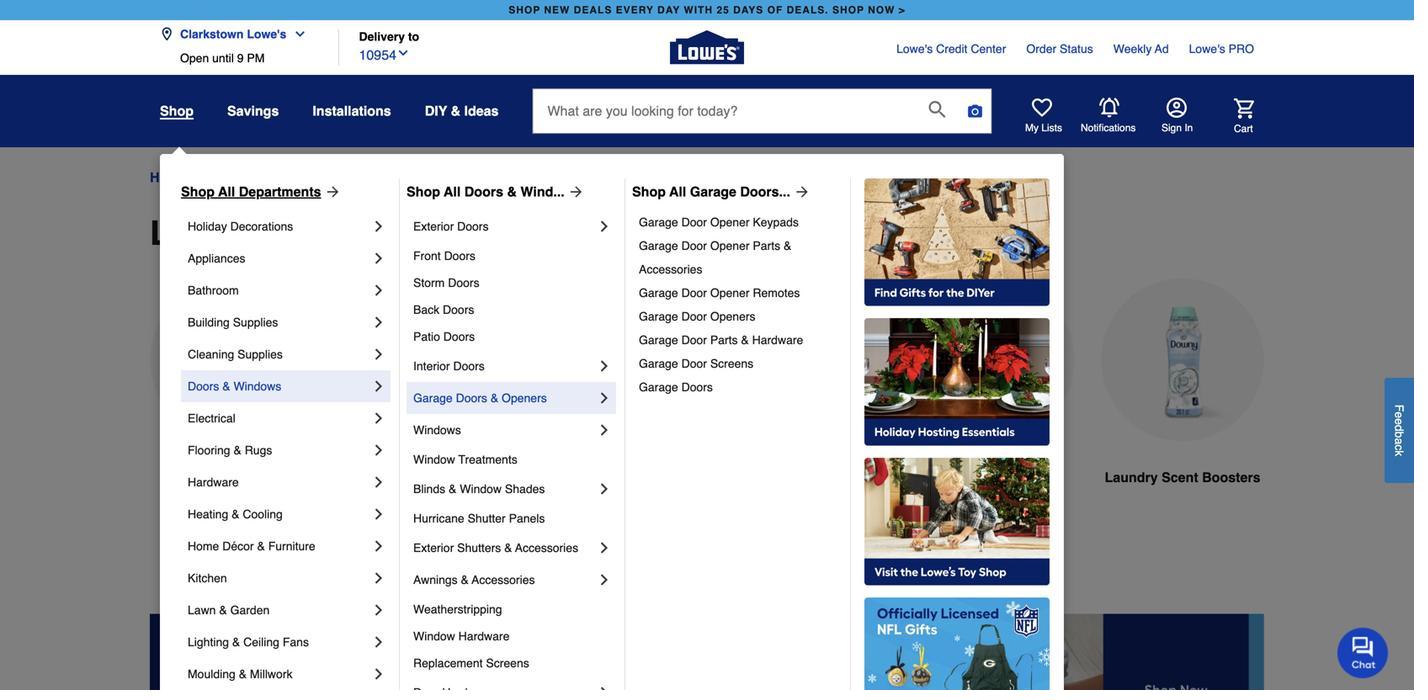 Task type: locate. For each thing, give the bounding box(es) containing it.
garage for garage door screens
[[639, 357, 678, 370]]

exterior doors link
[[413, 210, 596, 242]]

delivery
[[359, 30, 405, 43]]

laundry left scent
[[1105, 470, 1158, 485]]

& left ceiling
[[232, 636, 240, 649]]

1 shop from the left
[[181, 184, 215, 200]]

all up holiday decorations
[[218, 184, 235, 200]]

1 horizontal spatial fabric
[[934, 470, 975, 485]]

2 horizontal spatial shop
[[632, 184, 666, 200]]

doors down the front doors
[[448, 276, 480, 290]]

arrow right image inside shop all doors & wind... link
[[565, 184, 585, 200]]

0 vertical spatial accessories
[[639, 263, 703, 276]]

opener inside garage door opener parts & accessories
[[710, 239, 750, 253]]

4 door from the top
[[682, 310, 707, 323]]

1 vertical spatial openers
[[502, 391, 547, 405]]

home up kitchen
[[188, 540, 219, 553]]

openers
[[710, 310, 756, 323], [502, 391, 547, 405]]

0 vertical spatial window
[[413, 453, 455, 466]]

0 vertical spatial cleaning
[[202, 170, 259, 185]]

1 opener from the top
[[710, 216, 750, 229]]

laundry down 'shop all departments'
[[150, 214, 283, 253]]

hurricane shutter panels
[[413, 512, 545, 525]]

ad
[[1155, 42, 1169, 56]]

& right décor
[[257, 540, 265, 553]]

holiday
[[188, 220, 227, 233]]

chevron right image for lighting & ceiling fans
[[370, 634, 387, 651]]

1 arrow right image from the left
[[565, 184, 585, 200]]

diy & ideas button
[[425, 96, 499, 126]]

chevron right image for hardware
[[370, 474, 387, 491]]

heating & cooling
[[188, 508, 283, 521]]

lowe's left pro
[[1189, 42, 1226, 56]]

doors up the storm doors
[[444, 249, 476, 263]]

2 arrow right image from the left
[[790, 184, 811, 200]]

9
[[237, 51, 244, 65]]

home for home décor & furniture
[[188, 540, 219, 553]]

décor
[[222, 540, 254, 553]]

1 vertical spatial opener
[[710, 239, 750, 253]]

arrow right image inside shop all garage doors... link
[[790, 184, 811, 200]]

doors & windows link
[[188, 370, 370, 402]]

awnings & accessories
[[413, 573, 535, 587]]

windows up electrical link
[[234, 380, 281, 393]]

supplies down arrow right image
[[292, 214, 432, 253]]

3 shop from the left
[[632, 184, 666, 200]]

fabric inside fabric softeners link
[[369, 470, 409, 485]]

diy & ideas
[[425, 103, 499, 119]]

shop for shop all doors & wind...
[[407, 184, 440, 200]]

door down shop all garage doors...
[[682, 216, 707, 229]]

flooring & rugs
[[188, 444, 272, 457]]

supplies
[[263, 170, 319, 185], [386, 170, 438, 185], [292, 214, 432, 253], [233, 316, 278, 329], [238, 348, 283, 361]]

hardware
[[752, 333, 803, 347], [188, 476, 239, 489], [459, 630, 510, 643]]

garage for garage door opener remotes
[[639, 286, 678, 300]]

hardware down garage door openers link on the top of the page
[[752, 333, 803, 347]]

& left rugs in the left bottom of the page
[[234, 444, 241, 457]]

door down garage door opener keypads
[[682, 239, 707, 253]]

fabric for fabric softeners
[[369, 470, 409, 485]]

2 vertical spatial opener
[[710, 286, 750, 300]]

parts down garage door openers link on the top of the page
[[710, 333, 738, 347]]

windows up window treatments
[[413, 423, 461, 437]]

home
[[150, 170, 187, 185], [188, 540, 219, 553]]

shop up holiday
[[181, 184, 215, 200]]

all for doors
[[444, 184, 461, 200]]

in
[[1185, 122, 1193, 134]]

0 vertical spatial opener
[[710, 216, 750, 229]]

laundry supplies down the installations 'button'
[[334, 170, 438, 185]]

softeners
[[413, 470, 475, 485]]

1 vertical spatial home
[[188, 540, 219, 553]]

opener
[[710, 216, 750, 229], [710, 239, 750, 253], [710, 286, 750, 300]]

fabric left fresheners
[[934, 470, 975, 485]]

1 horizontal spatial lowe's
[[897, 42, 933, 56]]

3 door from the top
[[682, 286, 707, 300]]

0 vertical spatial parts
[[753, 239, 781, 253]]

2 fabric from the left
[[934, 470, 975, 485]]

& right lawn at left bottom
[[219, 604, 227, 617]]

cleaning up holiday decorations
[[202, 170, 259, 185]]

0 horizontal spatial all
[[218, 184, 235, 200]]

lowe's left credit
[[897, 42, 933, 56]]

openers up the "windows" link
[[502, 391, 547, 405]]

lowe's home improvement notification center image
[[1100, 98, 1120, 118]]

0 horizontal spatial home
[[150, 170, 187, 185]]

window up hurricane shutter panels
[[460, 482, 502, 496]]

screens inside replacement screens link
[[486, 657, 529, 670]]

shop up exterior doors
[[407, 184, 440, 200]]

garage door opener parts & accessories
[[639, 239, 795, 276]]

door inside garage door opener parts & accessories
[[682, 239, 707, 253]]

pro
[[1229, 42, 1254, 56]]

2 e from the top
[[1393, 418, 1406, 425]]

0 vertical spatial home
[[150, 170, 187, 185]]

keypads
[[753, 216, 799, 229]]

exterior down hurricane
[[413, 541, 454, 555]]

1 vertical spatial laundry supplies
[[150, 214, 432, 253]]

0 horizontal spatial windows
[[234, 380, 281, 393]]

chevron right image
[[596, 218, 613, 235], [370, 250, 387, 267], [370, 282, 387, 299], [370, 314, 387, 331], [370, 346, 387, 363], [370, 378, 387, 395], [596, 390, 613, 407], [370, 410, 387, 427], [370, 474, 387, 491], [596, 481, 613, 498], [370, 506, 387, 523], [370, 538, 387, 555], [370, 666, 387, 683], [596, 684, 613, 690]]

opener down shop all garage doors... link
[[710, 216, 750, 229]]

accessories down panels
[[515, 541, 578, 555]]

1 vertical spatial hardware
[[188, 476, 239, 489]]

Search Query text field
[[533, 89, 916, 133]]

accessories up garage door openers
[[639, 263, 703, 276]]

visit the lowe's toy shop. image
[[865, 458, 1050, 586]]

2 vertical spatial accessories
[[472, 573, 535, 587]]

None search field
[[532, 88, 992, 149]]

door up garage door openers
[[682, 286, 707, 300]]

& down keypads
[[784, 239, 792, 253]]

5 door from the top
[[682, 333, 707, 347]]

3 all from the left
[[669, 184, 686, 200]]

2 horizontal spatial hardware
[[752, 333, 803, 347]]

0 vertical spatial exterior
[[413, 220, 454, 233]]

cooling
[[243, 508, 283, 521]]

chevron right image for cleaning supplies
[[370, 346, 387, 363]]

opener up garage door openers link on the top of the page
[[710, 286, 750, 300]]

laundry detergent
[[172, 470, 291, 485]]

0 horizontal spatial lowe's
[[247, 27, 286, 41]]

2 horizontal spatial all
[[669, 184, 686, 200]]

window up softeners
[[413, 453, 455, 466]]

& left "wind..."
[[507, 184, 517, 200]]

1 all from the left
[[218, 184, 235, 200]]

home for home
[[150, 170, 187, 185]]

screens down 'window hardware' link
[[486, 657, 529, 670]]

3 opener from the top
[[710, 286, 750, 300]]

hardware down flooring on the bottom left of the page
[[188, 476, 239, 489]]

door up garage doors
[[682, 357, 707, 370]]

blue spray bottle of febreze fabric freshener. image
[[911, 279, 1074, 442]]

shop left now
[[833, 4, 865, 16]]

lowe's home improvement lists image
[[1032, 98, 1052, 118]]

2 opener from the top
[[710, 239, 750, 253]]

0 horizontal spatial parts
[[710, 333, 738, 347]]

laundry supplies down "departments"
[[150, 214, 432, 253]]

open
[[180, 51, 209, 65]]

lowe's home improvement cart image
[[1234, 98, 1254, 118]]

hardware up replacement screens
[[459, 630, 510, 643]]

exterior shutters & accessories
[[413, 541, 578, 555]]

laundry for bottle of downy laundry scent booster. "image"
[[1105, 470, 1158, 485]]

chevron right image
[[370, 218, 387, 235], [596, 358, 613, 375], [596, 422, 613, 439], [370, 442, 387, 459], [596, 540, 613, 556], [370, 570, 387, 587], [596, 572, 613, 588], [370, 602, 387, 619], [370, 634, 387, 651]]

laundry down flooring on the bottom left of the page
[[172, 470, 225, 485]]

laundry for white bottle of shout stain remover. image
[[533, 470, 586, 485]]

2 exterior from the top
[[413, 541, 454, 555]]

arrow right image
[[565, 184, 585, 200], [790, 184, 811, 200]]

doors down garage door screens
[[682, 381, 713, 394]]

1 horizontal spatial shop
[[833, 4, 865, 16]]

0 horizontal spatial shop
[[181, 184, 215, 200]]

lowe's up pm
[[247, 27, 286, 41]]

1 horizontal spatial all
[[444, 184, 461, 200]]

door down garage door opener remotes
[[682, 310, 707, 323]]

1 fabric from the left
[[369, 470, 409, 485]]

shop up garage door opener keypads
[[632, 184, 666, 200]]

door up garage door screens
[[682, 333, 707, 347]]

doors inside "link"
[[444, 249, 476, 263]]

0 horizontal spatial screens
[[486, 657, 529, 670]]

chevron right image for exterior shutters & accessories
[[596, 540, 613, 556]]

doors down shop all doors & wind...
[[457, 220, 489, 233]]

cleaning down building
[[188, 348, 234, 361]]

doors for front doors
[[444, 249, 476, 263]]

order
[[1027, 42, 1057, 56]]

replacement screens link
[[413, 650, 613, 677]]

order status link
[[1027, 40, 1093, 57]]

screens up 'garage doors' link
[[710, 357, 754, 370]]

1 exterior from the top
[[413, 220, 454, 233]]

all up garage door opener keypads
[[669, 184, 686, 200]]

& right diy at left
[[451, 103, 461, 119]]

ideas
[[464, 103, 499, 119]]

all for departments
[[218, 184, 235, 200]]

garage for garage door opener keypads
[[639, 216, 678, 229]]

fabric fresheners link
[[911, 279, 1074, 528]]

laundry left stain
[[533, 470, 586, 485]]

lawn & garden link
[[188, 594, 370, 626]]

fabric left blinds
[[369, 470, 409, 485]]

& inside button
[[451, 103, 461, 119]]

windows
[[234, 380, 281, 393], [413, 423, 461, 437]]

awnings
[[413, 573, 458, 587]]

replacement screens
[[413, 657, 529, 670]]

of
[[767, 4, 783, 16]]

moulding & millwork link
[[188, 658, 370, 690]]

0 vertical spatial windows
[[234, 380, 281, 393]]

cleaning supplies link up the decorations
[[202, 168, 319, 188]]

hurricane shutter panels link
[[413, 505, 613, 532]]

1 horizontal spatial arrow right image
[[790, 184, 811, 200]]

doors down interior doors
[[456, 391, 487, 405]]

0 vertical spatial openers
[[710, 310, 756, 323]]

1 horizontal spatial openers
[[710, 310, 756, 323]]

cart button
[[1211, 98, 1254, 135]]

with
[[684, 4, 713, 16]]

lowe's credit center
[[897, 42, 1006, 56]]

lowe's home improvement account image
[[1167, 98, 1187, 118]]

building supplies
[[188, 316, 278, 329]]

exterior for exterior doors
[[413, 220, 454, 233]]

doors up garage doors & openers
[[453, 359, 485, 373]]

lowe's home improvement logo image
[[670, 11, 744, 85]]

e
[[1393, 412, 1406, 419], [1393, 418, 1406, 425]]

blue bottle of downy fabric softener. image
[[340, 279, 503, 441]]

electrical link
[[188, 402, 370, 434]]

2 shop from the left
[[407, 184, 440, 200]]

chevron right image for windows
[[596, 422, 613, 439]]

accessories up 'weatherstripping' link
[[472, 573, 535, 587]]

every
[[616, 4, 654, 16]]

decorations
[[230, 220, 293, 233]]

2 door from the top
[[682, 239, 707, 253]]

orange box of tide washing machine cleaner. image
[[721, 279, 884, 441]]

chevron right image for heating & cooling
[[370, 506, 387, 523]]

25
[[717, 4, 730, 16]]

shop
[[509, 4, 541, 16], [833, 4, 865, 16]]

opener for remotes
[[710, 286, 750, 300]]

garage for garage door opener parts & accessories
[[639, 239, 678, 253]]

fabric for fabric fresheners
[[934, 470, 975, 485]]

garage door opener parts & accessories link
[[639, 234, 839, 281]]

shop new deals every day with 25 days of deals. shop now >
[[509, 4, 906, 16]]

cleaning supplies up doors & windows
[[188, 348, 283, 361]]

lowe's for lowe's pro
[[1189, 42, 1226, 56]]

e up d
[[1393, 412, 1406, 419]]

garage door opener keypads link
[[639, 210, 839, 234]]

laundry stain removers
[[533, 470, 691, 485]]

fresheners
[[978, 470, 1051, 485]]

openers inside garage door openers link
[[710, 310, 756, 323]]

&
[[451, 103, 461, 119], [507, 184, 517, 200], [784, 239, 792, 253], [741, 333, 749, 347], [222, 380, 230, 393], [491, 391, 499, 405], [234, 444, 241, 457], [449, 482, 457, 496], [232, 508, 240, 521], [257, 540, 265, 553], [504, 541, 512, 555], [461, 573, 469, 587], [219, 604, 227, 617], [232, 636, 240, 649], [239, 668, 247, 681]]

chevron right image for electrical
[[370, 410, 387, 427]]

my lists
[[1025, 122, 1062, 134]]

1 vertical spatial windows
[[413, 423, 461, 437]]

doors for interior doors
[[453, 359, 485, 373]]

1 vertical spatial screens
[[486, 657, 529, 670]]

back
[[413, 303, 440, 317]]

2 vertical spatial window
[[413, 630, 455, 643]]

doors down the storm doors
[[443, 303, 474, 317]]

window up the replacement
[[413, 630, 455, 643]]

0 vertical spatial screens
[[710, 357, 754, 370]]

1 door from the top
[[682, 216, 707, 229]]

exterior up front
[[413, 220, 454, 233]]

notifications
[[1081, 122, 1136, 134]]

location image
[[160, 27, 173, 41]]

parts down keypads
[[753, 239, 781, 253]]

chevron right image for home décor & furniture
[[370, 538, 387, 555]]

lowe's
[[247, 27, 286, 41], [897, 42, 933, 56], [1189, 42, 1226, 56]]

doors inside 'link'
[[443, 303, 474, 317]]

replacement
[[413, 657, 483, 670]]

garage
[[690, 184, 737, 200], [639, 216, 678, 229], [639, 239, 678, 253], [639, 286, 678, 300], [639, 310, 678, 323], [639, 333, 678, 347], [639, 357, 678, 370], [639, 381, 678, 394], [413, 391, 453, 405]]

parts inside garage door opener parts & accessories
[[753, 239, 781, 253]]

moulding
[[188, 668, 236, 681]]

garage for garage door openers
[[639, 310, 678, 323]]

garage door parts & hardware link
[[639, 328, 839, 352]]

fabric inside 'fabric fresheners' 'link'
[[934, 470, 975, 485]]

boosters
[[1202, 470, 1261, 485]]

garage inside garage door opener parts & accessories
[[639, 239, 678, 253]]

shop left new
[[509, 4, 541, 16]]

1 horizontal spatial parts
[[753, 239, 781, 253]]

fans
[[283, 636, 309, 649]]

home down shop button
[[150, 170, 187, 185]]

0 horizontal spatial shop
[[509, 4, 541, 16]]

2 vertical spatial hardware
[[459, 630, 510, 643]]

window treatments
[[413, 453, 518, 466]]

2 horizontal spatial lowe's
[[1189, 42, 1226, 56]]

white bottle of shout stain remover. image
[[530, 279, 694, 442]]

1 horizontal spatial screens
[[710, 357, 754, 370]]

garden
[[230, 604, 270, 617]]

chevron right image for flooring & rugs
[[370, 442, 387, 459]]

doors up 'electrical'
[[188, 380, 219, 393]]

doors for back doors
[[443, 303, 474, 317]]

opener down garage door opener keypads link
[[710, 239, 750, 253]]

arrow right image
[[321, 184, 341, 200]]

shop for shop all departments
[[181, 184, 215, 200]]

e up b
[[1393, 418, 1406, 425]]

officially licensed n f l gifts. shop now. image
[[865, 598, 1050, 690]]

front
[[413, 249, 441, 263]]

openers down garage door opener remotes link
[[710, 310, 756, 323]]

cleaning
[[202, 170, 259, 185], [188, 348, 234, 361]]

1 vertical spatial exterior
[[413, 541, 454, 555]]

delivery to
[[359, 30, 419, 43]]

building supplies link
[[188, 306, 370, 338]]

garage doors link
[[639, 375, 839, 399]]

supplies down bathroom link
[[233, 316, 278, 329]]

2 all from the left
[[444, 184, 461, 200]]

chevron right image for interior doors
[[596, 358, 613, 375]]

1 vertical spatial cleaning supplies link
[[188, 338, 370, 370]]

doors down back doors
[[444, 330, 475, 343]]

cleaning supplies link up doors & windows
[[188, 338, 370, 370]]

patio doors link
[[413, 323, 613, 350]]

1 horizontal spatial home
[[188, 540, 219, 553]]

cleaning supplies up the decorations
[[202, 170, 319, 185]]

electrical
[[188, 412, 236, 425]]

0 horizontal spatial arrow right image
[[565, 184, 585, 200]]

0 horizontal spatial fabric
[[369, 470, 409, 485]]

door for keypads
[[682, 216, 707, 229]]

1 horizontal spatial shop
[[407, 184, 440, 200]]

doors for exterior doors
[[457, 220, 489, 233]]

& right 'shutters'
[[504, 541, 512, 555]]

window hardware
[[413, 630, 510, 643]]

arrow right image up keypads
[[790, 184, 811, 200]]

all up exterior doors
[[444, 184, 461, 200]]

accessories inside garage door opener parts & accessories
[[639, 263, 703, 276]]

arrow right image for shop all garage doors...
[[790, 184, 811, 200]]

arrow right image up exterior doors link
[[565, 184, 585, 200]]

1 vertical spatial parts
[[710, 333, 738, 347]]

lowe's for lowe's credit center
[[897, 42, 933, 56]]

fabric
[[369, 470, 409, 485], [934, 470, 975, 485]]

2 shop from the left
[[833, 4, 865, 16]]

& up 'electrical'
[[222, 380, 230, 393]]

0 horizontal spatial openers
[[502, 391, 547, 405]]



Task type: describe. For each thing, give the bounding box(es) containing it.
laundry for green container of gain laundry detergent. image
[[172, 470, 225, 485]]

doors for garage doors & openers
[[456, 391, 487, 405]]

until
[[212, 51, 234, 65]]

1 vertical spatial accessories
[[515, 541, 578, 555]]

door for &
[[682, 333, 707, 347]]

home link
[[150, 168, 187, 188]]

interior
[[413, 359, 450, 373]]

exterior shutters & accessories link
[[413, 532, 596, 564]]

1 e from the top
[[1393, 412, 1406, 419]]

chevron down image
[[397, 46, 410, 60]]

garage doors & openers
[[413, 391, 547, 405]]

shop all doors & wind... link
[[407, 182, 585, 202]]

lowe's inside button
[[247, 27, 286, 41]]

savings
[[227, 103, 279, 119]]

k
[[1393, 451, 1406, 457]]

doors for storm doors
[[448, 276, 480, 290]]

clarkstown
[[180, 27, 244, 41]]

chevron right image for appliances
[[370, 250, 387, 267]]

laundry scent boosters link
[[1101, 279, 1265, 528]]

clarkstown lowe's button
[[160, 17, 313, 51]]

scent
[[1162, 470, 1199, 485]]

chevron down image
[[286, 27, 307, 41]]

interior doors link
[[413, 350, 596, 382]]

garage door screens link
[[639, 352, 839, 375]]

windows link
[[413, 414, 596, 446]]

appliances
[[188, 252, 245, 265]]

patio
[[413, 330, 440, 343]]

garage for garage doors
[[639, 381, 678, 394]]

wind...
[[521, 184, 565, 200]]

chevron right image for building supplies
[[370, 314, 387, 331]]

lawn
[[188, 604, 216, 617]]

shop for shop all garage doors...
[[632, 184, 666, 200]]

0 vertical spatial laundry supplies
[[334, 170, 438, 185]]

doors & windows
[[188, 380, 281, 393]]

millwork
[[250, 668, 293, 681]]

new
[[544, 4, 570, 16]]

shop all doors & wind...
[[407, 184, 565, 200]]

credit
[[936, 42, 968, 56]]

detergent
[[229, 470, 291, 485]]

storm doors link
[[413, 269, 613, 296]]

window hardware link
[[413, 623, 613, 650]]

chevron right image for bathroom
[[370, 282, 387, 299]]

days
[[733, 4, 764, 16]]

front doors
[[413, 249, 476, 263]]

find gifts for the diyer. image
[[865, 178, 1050, 306]]

opener for parts
[[710, 239, 750, 253]]

1 vertical spatial cleaning
[[188, 348, 234, 361]]

my lists link
[[1025, 98, 1062, 135]]

doors for garage doors
[[682, 381, 713, 394]]

garage door parts & hardware
[[639, 333, 803, 347]]

supplies up exterior doors
[[386, 170, 438, 185]]

patio doors
[[413, 330, 475, 343]]

open until 9 pm
[[180, 51, 265, 65]]

shop all departments
[[181, 184, 321, 200]]

10954
[[359, 47, 397, 63]]

chevron right image for holiday decorations
[[370, 218, 387, 235]]

lighting
[[188, 636, 229, 649]]

parts inside the garage door parts & hardware link
[[710, 333, 738, 347]]

chat invite button image
[[1338, 627, 1389, 679]]

shop all departments link
[[181, 182, 341, 202]]

window for treatments
[[413, 453, 455, 466]]

& down garage door openers link on the top of the page
[[741, 333, 749, 347]]

bottle of downy laundry scent booster. image
[[1101, 279, 1265, 441]]

arrow right image for shop all doors & wind...
[[565, 184, 585, 200]]

machine
[[805, 470, 859, 485]]

1 shop from the left
[[509, 4, 541, 16]]

supplies left arrow right image
[[263, 170, 319, 185]]

shop button
[[160, 103, 194, 120]]

heating & cooling link
[[188, 498, 370, 530]]

holiday hosting essentials. image
[[865, 318, 1050, 446]]

weatherstripping link
[[413, 596, 613, 623]]

lowe's credit center link
[[897, 40, 1006, 57]]

garage for garage doors & openers
[[413, 391, 453, 405]]

& left 'millwork'
[[239, 668, 247, 681]]

0 vertical spatial cleaning supplies link
[[202, 168, 319, 188]]

garage doors & openers link
[[413, 382, 596, 414]]

fabric fresheners
[[934, 470, 1051, 485]]

holiday decorations
[[188, 220, 293, 233]]

doors for patio doors
[[444, 330, 475, 343]]

0 vertical spatial hardware
[[752, 333, 803, 347]]

blinds
[[413, 482, 445, 496]]

laundry detergent link
[[150, 279, 313, 528]]

removers
[[626, 470, 691, 485]]

all for garage
[[669, 184, 686, 200]]

bathroom link
[[188, 274, 370, 306]]

0 vertical spatial cleaning supplies
[[202, 170, 319, 185]]

remotes
[[753, 286, 800, 300]]

shutters
[[457, 541, 501, 555]]

door for parts
[[682, 239, 707, 253]]

1 vertical spatial window
[[460, 482, 502, 496]]

shutter
[[468, 512, 506, 525]]

storm
[[413, 276, 445, 290]]

heating
[[188, 508, 228, 521]]

screens inside garage door screens link
[[710, 357, 754, 370]]

green container of gain laundry detergent. image
[[150, 279, 313, 441]]

building
[[188, 316, 230, 329]]

0 horizontal spatial hardware
[[188, 476, 239, 489]]

& down 'interior doors' link
[[491, 391, 499, 405]]

flooring & rugs link
[[188, 434, 370, 466]]

doors up exterior doors link
[[465, 184, 503, 200]]

supplies down building supplies link
[[238, 348, 283, 361]]

garage for garage door parts & hardware
[[639, 333, 678, 347]]

chevron right image for garage doors & openers
[[596, 390, 613, 407]]

& inside garage door opener parts & accessories
[[784, 239, 792, 253]]

front doors link
[[413, 242, 613, 269]]

my
[[1025, 122, 1039, 134]]

home décor & furniture link
[[188, 530, 370, 562]]

opener for keypads
[[710, 216, 750, 229]]

chevron right image for exterior doors
[[596, 218, 613, 235]]

sign in button
[[1162, 98, 1193, 135]]

1 horizontal spatial windows
[[413, 423, 461, 437]]

a
[[1393, 438, 1406, 445]]

window for hardware
[[413, 630, 455, 643]]

& left 'cooling'
[[232, 508, 240, 521]]

chevron right image for moulding & millwork
[[370, 666, 387, 683]]

weekly ad
[[1114, 42, 1169, 56]]

panels
[[509, 512, 545, 525]]

washing machine cleaners
[[746, 470, 859, 506]]

garage door openers link
[[639, 305, 839, 328]]

garage door opener remotes link
[[639, 281, 839, 305]]

laundry down the installations 'button'
[[334, 170, 382, 185]]

exterior for exterior shutters & accessories
[[413, 541, 454, 555]]

status
[[1060, 42, 1093, 56]]

garage doors
[[639, 381, 713, 394]]

window treatments link
[[413, 446, 613, 473]]

home décor & furniture
[[188, 540, 315, 553]]

1 vertical spatial cleaning supplies
[[188, 348, 283, 361]]

d
[[1393, 425, 1406, 432]]

1 horizontal spatial hardware
[[459, 630, 510, 643]]

moulding & millwork
[[188, 668, 293, 681]]

f e e d b a c k button
[[1385, 378, 1414, 483]]

camera image
[[967, 103, 984, 120]]

back doors link
[[413, 296, 613, 323]]

search image
[[929, 101, 946, 118]]

back doors
[[413, 303, 474, 317]]

openers inside garage doors & openers link
[[502, 391, 547, 405]]

6 door from the top
[[682, 357, 707, 370]]

departments
[[239, 184, 321, 200]]

awnings & accessories link
[[413, 564, 596, 596]]

rugs
[[245, 444, 272, 457]]

chevron right image for lawn & garden
[[370, 602, 387, 619]]

shop all garage doors... link
[[632, 182, 811, 202]]

chevron right image for kitchen
[[370, 570, 387, 587]]

& right awnings
[[461, 573, 469, 587]]

& right blinds
[[449, 482, 457, 496]]

door for remotes
[[682, 286, 707, 300]]

chevron right image for doors & windows
[[370, 378, 387, 395]]

chevron right image for awnings & accessories
[[596, 572, 613, 588]]

advertisement region
[[150, 614, 1265, 690]]

blinds & window shades
[[413, 482, 545, 496]]

chevron right image for blinds & window shades
[[596, 481, 613, 498]]

lighting & ceiling fans link
[[188, 626, 370, 658]]



Task type: vqa. For each thing, say whether or not it's contained in the screenshot.
the Sup...
no



